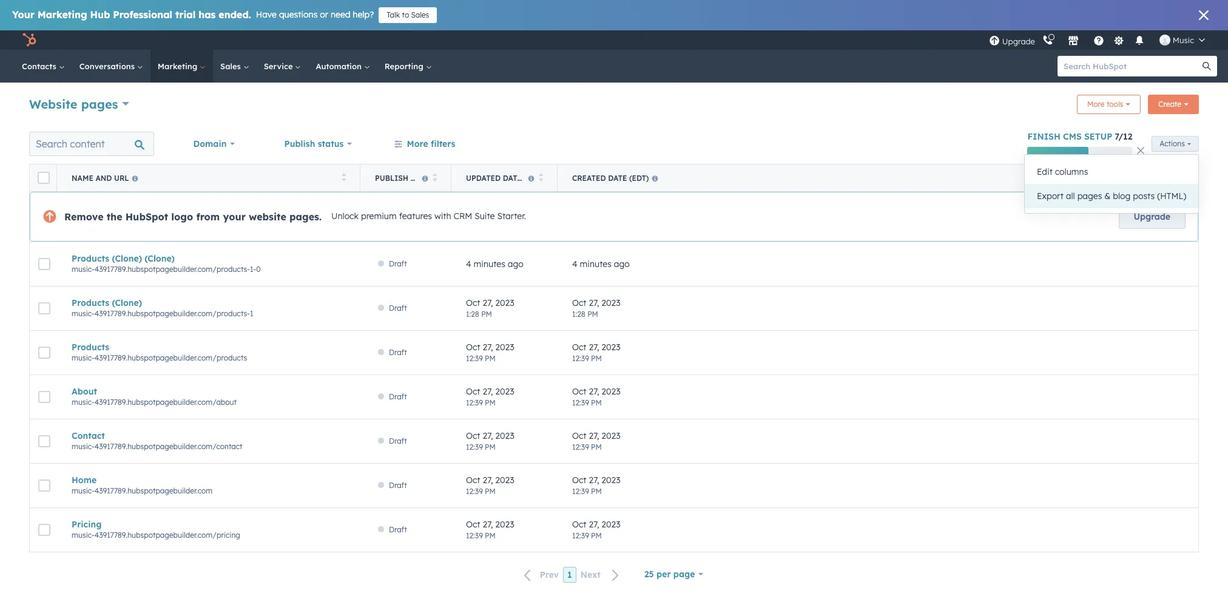 Task type: describe. For each thing, give the bounding box(es) containing it.
products (clone) (clone) link
[[72, 253, 346, 264]]

(edt) for created date (edt)
[[630, 173, 649, 182]]

0
[[256, 265, 261, 274]]

oct inside 'element'
[[466, 386, 481, 397]]

43917789.hubspotpagebuilder.com/about
[[95, 398, 237, 407]]

marketplaces button
[[1061, 30, 1087, 50]]

press to sort. image for name and url
[[342, 173, 346, 181]]

oct 27, 2023 12:39 pm for products was updated on oct 27, 2023 element
[[466, 342, 515, 363]]

products for products (clone) (clone)
[[72, 253, 109, 264]]

1 minutes from the left
[[474, 259, 506, 270]]

2023 for products (clone) was created on oct 27, 2023 at 1:28 pm element
[[602, 297, 621, 308]]

7
[[1116, 131, 1119, 142]]

setup
[[1085, 131, 1113, 142]]

name and url
[[72, 173, 129, 182]]

12:39 inside about was updated on oct 27, 2023 'element'
[[466, 398, 483, 407]]

more tools
[[1088, 100, 1124, 109]]

27, inside "element"
[[589, 342, 600, 352]]

2 4 minutes ago from the left
[[573, 259, 630, 270]]

service
[[264, 61, 295, 71]]

1 4 from the left
[[466, 259, 472, 270]]

questions
[[279, 9, 318, 20]]

has
[[199, 9, 216, 21]]

settings link
[[1112, 34, 1127, 46]]

with
[[435, 211, 451, 222]]

export all pages & blog posts (html) button
[[1025, 184, 1199, 208]]

home music-43917789.hubspotpagebuilder.com
[[72, 475, 213, 495]]

0 horizontal spatial close image
[[1138, 147, 1145, 154]]

oct 27, 2023 12:39 pm for about was updated on oct 27, 2023 'element'
[[466, 386, 515, 407]]

2023 for 'contact was created on oct 27, 2023 at 12:39 pm' element
[[602, 430, 621, 441]]

hubspot image
[[22, 33, 36, 47]]

export
[[1038, 191, 1064, 202]]

press to sort. element for updated date (edt)
[[539, 173, 543, 183]]

oct 27, 2023 1:28 pm for 'products (clone) was updated on oct 27, 2023' 'element'
[[466, 297, 515, 318]]

1:28 inside 'products (clone) was updated on oct 27, 2023' 'element'
[[466, 309, 480, 318]]

12:39 inside pricing was updated on oct 27, 2023 element
[[466, 531, 483, 540]]

music
[[1174, 35, 1195, 45]]

reporting link
[[378, 50, 439, 83]]

automation
[[316, 61, 364, 71]]

hubspot link
[[15, 33, 46, 47]]

oct 27, 2023 12:39 pm for about was created on oct 27, 2023 at 12:39 pm element
[[573, 386, 621, 407]]

(html)
[[1158, 191, 1187, 202]]

create
[[1159, 100, 1182, 109]]

calling icon button
[[1038, 32, 1059, 48]]

2023 for home was created on oct 27, 2023 at 12:39 pm element
[[602, 474, 621, 485]]

more filters
[[407, 138, 456, 149]]

oct 27, 2023 12:39 pm for home was updated on oct 27, 2023 element
[[466, 474, 515, 496]]

prev button
[[517, 567, 563, 583]]

home
[[72, 475, 97, 486]]

12:39 inside home was updated on oct 27, 2023 element
[[466, 487, 483, 496]]

about music-43917789.hubspotpagebuilder.com/about
[[72, 386, 237, 407]]

music- inside products (clone) music-43917789.hubspotpagebuilder.com/products-1
[[72, 309, 95, 318]]

oct 27, 2023 12:39 pm for products was created on oct 27, 2023 at 12:39 pm "element"
[[573, 342, 621, 363]]

43917789.hubspotpagebuilder.com/products- inside products (clone) (clone) music-43917789.hubspotpagebuilder.com/products-1-0
[[95, 265, 250, 274]]

(edt) for updated date (edt)
[[524, 173, 544, 182]]

notifications image
[[1135, 36, 1146, 47]]

talk to sales button
[[379, 7, 437, 23]]

created
[[573, 173, 606, 182]]

website pages banner
[[29, 91, 1200, 119]]

25
[[645, 569, 654, 580]]

press to sort. element for publish status
[[433, 173, 437, 183]]

reporting
[[385, 61, 426, 71]]

0 horizontal spatial marketing
[[37, 9, 87, 21]]

date for updated
[[503, 173, 522, 182]]

home was updated on oct 27, 2023 element
[[466, 474, 543, 497]]

oct 27, 2023 12:39 pm for the contact was updated on oct 27, 2023 element
[[466, 430, 515, 451]]

products for products
[[72, 342, 109, 353]]

press to sort. element for created date (edt)
[[1180, 173, 1185, 183]]

1 inside button
[[568, 570, 572, 581]]

updated date (edt) button
[[452, 165, 558, 191]]

date for created
[[608, 173, 628, 182]]

and
[[96, 173, 112, 182]]

products link
[[72, 342, 346, 353]]

edit columns
[[1038, 166, 1089, 177]]

marketing link
[[150, 50, 213, 83]]

draft for 43917789.hubspotpagebuilder.com/pricing
[[389, 525, 407, 534]]

search button
[[1197, 56, 1218, 77]]

to
[[402, 10, 409, 19]]

finish cms setup progress bar
[[1028, 147, 1089, 157]]

1 4 minutes ago from the left
[[466, 259, 524, 270]]

professional
[[113, 9, 173, 21]]

hub
[[90, 9, 110, 21]]

pricing link
[[72, 519, 346, 530]]

contacts
[[22, 61, 59, 71]]

premium
[[361, 211, 397, 222]]

about link
[[72, 386, 346, 397]]

2023 for pricing was updated on oct 27, 2023 element
[[496, 519, 515, 530]]

43917789.hubspotpagebuilder.com/contact
[[95, 442, 243, 451]]

status for publish status button
[[411, 173, 438, 182]]

contact was created on oct 27, 2023 at 12:39 pm element
[[573, 430, 1185, 453]]

next button
[[577, 567, 627, 583]]

music- for pricing
[[72, 531, 95, 540]]

1 ago from the left
[[508, 259, 524, 270]]

products was created on oct 27, 2023 at 12:39 pm element
[[573, 342, 1185, 364]]

12:39 inside the contact was updated on oct 27, 2023 element
[[466, 442, 483, 451]]

1-
[[250, 265, 256, 274]]

products (clone) was created on oct 27, 2023 at 1:28 pm element
[[573, 297, 1185, 320]]

27, inside 'element'
[[483, 386, 493, 397]]

2023 for the contact was updated on oct 27, 2023 element
[[496, 430, 515, 441]]

domain button
[[185, 132, 243, 156]]

0 horizontal spatial sales
[[220, 61, 243, 71]]

pricing
[[72, 519, 102, 530]]

12:39 inside "element"
[[573, 354, 589, 363]]

crm
[[454, 211, 473, 222]]

from
[[196, 211, 220, 223]]

products (clone) music-43917789.hubspotpagebuilder.com/products-1
[[72, 298, 254, 318]]

publish status button
[[361, 165, 452, 191]]

(clone) down hubspot
[[145, 253, 175, 264]]

menu containing music
[[988, 30, 1214, 50]]

music- for about
[[72, 398, 95, 407]]

draft for 43917789.hubspotpagebuilder.com/contact
[[389, 437, 407, 446]]

draft for 43917789.hubspotpagebuilder.com
[[389, 481, 407, 490]]

music button
[[1153, 30, 1213, 50]]

unlock
[[332, 211, 359, 222]]

43917789.hubspotpagebuilder.com
[[95, 486, 213, 495]]

pm inside home was updated on oct 27, 2023 element
[[485, 487, 496, 496]]

(clone) for products (clone)
[[112, 298, 142, 308]]

contacts link
[[15, 50, 72, 83]]

pagination navigation
[[517, 567, 627, 583]]

service link
[[257, 50, 309, 83]]

12
[[1124, 131, 1133, 142]]

more for more filters
[[407, 138, 428, 149]]

2023 for products was updated on oct 27, 2023 element
[[496, 342, 515, 352]]

sales inside button
[[411, 10, 429, 19]]

logo
[[171, 211, 193, 223]]

name
[[72, 173, 93, 182]]

upgrade inside upgrade link
[[1135, 211, 1171, 222]]

ended.
[[219, 9, 251, 21]]

publish status button
[[277, 132, 360, 156]]

1 vertical spatial marketing
[[158, 61, 200, 71]]

products (clone) link
[[72, 298, 346, 308]]

about was updated on oct 27, 2023 element
[[466, 386, 543, 408]]

search image
[[1203, 62, 1212, 70]]

trial
[[176, 9, 196, 21]]

url
[[114, 173, 129, 182]]

press to sort. image for updated date (edt)
[[539, 173, 543, 181]]

publish for publish status popup button
[[284, 138, 315, 149]]

help?
[[353, 9, 374, 20]]

talk
[[387, 10, 400, 19]]

unlock premium features with crm suite starter.
[[332, 211, 526, 222]]

pages.
[[290, 211, 322, 223]]

products (clone) (clone) music-43917789.hubspotpagebuilder.com/products-1-0
[[72, 253, 261, 274]]

blog
[[1114, 191, 1131, 202]]

features
[[399, 211, 432, 222]]

create button
[[1149, 95, 1200, 114]]



Task type: locate. For each thing, give the bounding box(es) containing it.
5 draft from the top
[[389, 437, 407, 446]]

music- inside contact music-43917789.hubspotpagebuilder.com/contact
[[72, 442, 95, 451]]

press to sort. image for created date (edt)
[[1180, 173, 1185, 181]]

2023 for about was created on oct 27, 2023 at 12:39 pm element
[[602, 386, 621, 397]]

0 horizontal spatial publish
[[284, 138, 315, 149]]

oct 27, 2023 12:39 pm inside home was updated on oct 27, 2023 element
[[466, 474, 515, 496]]

more filters button
[[386, 132, 463, 156]]

2 press to sort. image from the left
[[1180, 173, 1185, 181]]

3 music- from the top
[[72, 353, 95, 362]]

products
[[72, 253, 109, 264], [72, 298, 109, 308], [72, 342, 109, 353]]

have
[[256, 9, 277, 20]]

1 vertical spatial 1
[[568, 570, 572, 581]]

upgrade inside menu
[[1003, 36, 1036, 46]]

date right updated
[[503, 173, 522, 182]]

0 vertical spatial 1
[[250, 309, 254, 318]]

(clone)
[[112, 253, 142, 264], [145, 253, 175, 264], [112, 298, 142, 308]]

1 button
[[563, 567, 577, 583]]

(clone) down products (clone) (clone) music-43917789.hubspotpagebuilder.com/products-1-0
[[112, 298, 142, 308]]

more left filters
[[407, 138, 428, 149]]

0 horizontal spatial ago
[[508, 259, 524, 270]]

0 vertical spatial publish
[[284, 138, 315, 149]]

43917789.hubspotpagebuilder.com/products-
[[95, 265, 250, 274], [95, 309, 250, 318]]

finish cms setup 7 / 12
[[1028, 131, 1133, 142]]

1 vertical spatial pages
[[1078, 191, 1103, 202]]

press to sort. image
[[342, 173, 346, 181], [433, 173, 437, 181]]

0 horizontal spatial more
[[407, 138, 428, 149]]

music- inside products (clone) (clone) music-43917789.hubspotpagebuilder.com/products-1-0
[[72, 265, 95, 274]]

2023 for home was updated on oct 27, 2023 element
[[496, 474, 515, 485]]

filters
[[431, 138, 456, 149]]

pm inside "element"
[[591, 354, 602, 363]]

close image up 'music' popup button
[[1200, 10, 1209, 20]]

pages down conversations
[[81, 96, 118, 111]]

remove the hubspot logo from your website pages.
[[64, 211, 322, 223]]

pricing music-43917789.hubspotpagebuilder.com/pricing
[[72, 519, 240, 540]]

0 horizontal spatial oct 27, 2023 1:28 pm
[[466, 297, 515, 318]]

conversations link
[[72, 50, 150, 83]]

2 draft from the top
[[389, 304, 407, 313]]

1 1:28 from the left
[[466, 309, 480, 318]]

27, inside 'element'
[[483, 297, 493, 308]]

talk to sales
[[387, 10, 429, 19]]

starter.
[[497, 211, 526, 222]]

contact music-43917789.hubspotpagebuilder.com/contact
[[72, 430, 243, 451]]

draft for (clone)
[[389, 259, 407, 268]]

music- for contact
[[72, 442, 95, 451]]

publish status for publish status button
[[375, 173, 438, 182]]

0 horizontal spatial press to sort. image
[[539, 173, 543, 181]]

music- inside products music-43917789.hubspotpagebuilder.com/products
[[72, 353, 95, 362]]

hubspot
[[125, 211, 168, 223]]

more tools button
[[1078, 95, 1142, 114]]

2023 for products was created on oct 27, 2023 at 12:39 pm "element"
[[602, 342, 621, 352]]

0 vertical spatial close image
[[1200, 10, 1209, 20]]

pricing was created on oct 27, 2023 at 12:39 pm element
[[573, 519, 1185, 541]]

all
[[1067, 191, 1076, 202]]

products (clone) was updated on oct 27, 2023 element
[[466, 297, 543, 320]]

1 (edt) from the left
[[524, 173, 544, 182]]

press to sort. image inside name and url button
[[342, 173, 346, 181]]

2 1:28 from the left
[[573, 309, 586, 318]]

0 vertical spatial pages
[[81, 96, 118, 111]]

oct 27, 2023 12:39 pm for 'contact was created on oct 27, 2023 at 12:39 pm' element
[[573, 430, 621, 451]]

music- inside home music-43917789.hubspotpagebuilder.com
[[72, 486, 95, 495]]

marketing down trial
[[158, 61, 200, 71]]

1 vertical spatial sales
[[220, 61, 243, 71]]

1 right prev at the left of the page
[[568, 570, 572, 581]]

products for products (clone)
[[72, 298, 109, 308]]

updated
[[466, 173, 501, 182]]

2 ago from the left
[[614, 259, 630, 270]]

oct 27, 2023 12:39 pm inside products was updated on oct 27, 2023 element
[[466, 342, 515, 363]]

marketing left the hub
[[37, 9, 87, 21]]

2023 for pricing was created on oct 27, 2023 at 12:39 pm element
[[602, 519, 621, 530]]

oct 27, 2023 12:39 pm inside the contact was updated on oct 27, 2023 element
[[466, 430, 515, 451]]

your
[[223, 211, 246, 223]]

notifications button
[[1130, 30, 1150, 50]]

0 horizontal spatial 1
[[250, 309, 254, 318]]

0 horizontal spatial status
[[318, 138, 344, 149]]

finish cms setup button
[[1028, 131, 1113, 142]]

menu
[[988, 30, 1214, 50]]

0 horizontal spatial upgrade
[[1003, 36, 1036, 46]]

0 horizontal spatial date
[[503, 173, 522, 182]]

conversations
[[79, 61, 137, 71]]

publish status
[[284, 138, 344, 149], [375, 173, 438, 182]]

music- inside about music-43917789.hubspotpagebuilder.com/about
[[72, 398, 95, 407]]

1 vertical spatial upgrade
[[1135, 211, 1171, 222]]

oct 27, 2023 12:39 pm inside pricing was created on oct 27, 2023 at 12:39 pm element
[[573, 519, 621, 540]]

your
[[12, 9, 34, 21]]

1 horizontal spatial (edt)
[[630, 173, 649, 182]]

sales right to
[[411, 10, 429, 19]]

more inside button
[[407, 138, 428, 149]]

home link
[[72, 475, 346, 486]]

1 vertical spatial more
[[407, 138, 428, 149]]

oct 27, 2023 12:39 pm for pricing was created on oct 27, 2023 at 12:39 pm element
[[573, 519, 621, 540]]

draft for 43917789.hubspotpagebuilder.com/products
[[389, 348, 407, 357]]

finish
[[1028, 131, 1061, 142]]

suite
[[475, 211, 495, 222]]

press to sort. image inside created date (edt) button
[[1180, 173, 1185, 181]]

publish inside button
[[375, 173, 409, 182]]

(edt)
[[524, 173, 544, 182], [630, 173, 649, 182]]

2023 inside 'element'
[[496, 386, 515, 397]]

0 horizontal spatial minutes
[[474, 259, 506, 270]]

2 music- from the top
[[72, 309, 95, 318]]

pm inside the contact was updated on oct 27, 2023 element
[[485, 442, 496, 451]]

edit
[[1038, 166, 1053, 177]]

the
[[107, 211, 122, 223]]

25 per page button
[[637, 562, 712, 587]]

27,
[[483, 297, 493, 308], [589, 297, 600, 308], [483, 342, 493, 352], [589, 342, 600, 352], [483, 386, 493, 397], [589, 386, 600, 397], [483, 430, 493, 441], [589, 430, 600, 441], [483, 474, 493, 485], [589, 474, 600, 485], [483, 519, 493, 530], [589, 519, 600, 530]]

0 horizontal spatial press to sort. image
[[342, 173, 346, 181]]

upgrade down posts
[[1135, 211, 1171, 222]]

2 press to sort. element from the left
[[433, 173, 437, 183]]

press to sort. image down more filters
[[433, 173, 437, 181]]

2 minutes from the left
[[580, 259, 612, 270]]

more for more tools
[[1088, 100, 1105, 109]]

publish inside popup button
[[284, 138, 315, 149]]

status for publish status popup button
[[318, 138, 344, 149]]

1 horizontal spatial 1
[[568, 570, 572, 581]]

publish status inside button
[[375, 173, 438, 182]]

2 43917789.hubspotpagebuilder.com/products- from the top
[[95, 309, 250, 318]]

Search content search field
[[29, 132, 154, 156]]

1 draft from the top
[[389, 259, 407, 268]]

website pages button
[[29, 95, 129, 113]]

publish status inside popup button
[[284, 138, 344, 149]]

per
[[657, 569, 671, 580]]

oct 27, 2023 12:39 pm inside home was created on oct 27, 2023 at 12:39 pm element
[[573, 474, 621, 496]]

1 press to sort. element from the left
[[342, 173, 346, 183]]

1:28
[[466, 309, 480, 318], [573, 309, 586, 318]]

more left the tools
[[1088, 100, 1105, 109]]

oct inside "element"
[[573, 342, 587, 352]]

2 oct 27, 2023 1:28 pm from the left
[[573, 297, 621, 318]]

press to sort. element up (html)
[[1180, 173, 1185, 183]]

publish
[[284, 138, 315, 149], [375, 173, 409, 182]]

oct 27, 2023 12:39 pm inside 'contact was created on oct 27, 2023 at 12:39 pm' element
[[573, 430, 621, 451]]

upgrade right upgrade image
[[1003, 36, 1036, 46]]

music- inside pricing music-43917789.hubspotpagebuilder.com/pricing
[[72, 531, 95, 540]]

7 music- from the top
[[72, 531, 95, 540]]

oct 27, 2023 12:39 pm inside products was created on oct 27, 2023 at 12:39 pm "element"
[[573, 342, 621, 363]]

date
[[503, 173, 522, 182], [608, 173, 628, 182]]

0 vertical spatial status
[[318, 138, 344, 149]]

4 minutes ago
[[466, 259, 524, 270], [573, 259, 630, 270]]

1 products from the top
[[72, 253, 109, 264]]

sales link
[[213, 50, 257, 83]]

2023 for about was updated on oct 27, 2023 'element'
[[496, 386, 515, 397]]

4 music- from the top
[[72, 398, 95, 407]]

(edt) right 'created'
[[630, 173, 649, 182]]

draft for music-
[[389, 304, 407, 313]]

12:39
[[466, 354, 483, 363], [573, 354, 589, 363], [466, 398, 483, 407], [573, 398, 589, 407], [466, 442, 483, 451], [573, 442, 589, 451], [466, 487, 483, 496], [573, 487, 589, 496], [466, 531, 483, 540], [573, 531, 589, 540]]

upgrade image
[[990, 36, 1001, 46]]

3 press to sort. element from the left
[[539, 173, 543, 183]]

created date (edt)
[[573, 173, 649, 182]]

2 press to sort. image from the left
[[433, 173, 437, 181]]

1 vertical spatial status
[[411, 173, 438, 182]]

publish status for publish status popup button
[[284, 138, 344, 149]]

status inside publish status popup button
[[318, 138, 344, 149]]

greg robinson image
[[1160, 35, 1171, 46]]

1 inside products (clone) music-43917789.hubspotpagebuilder.com/products-1
[[250, 309, 254, 318]]

more inside popup button
[[1088, 100, 1105, 109]]

0 horizontal spatial 1:28
[[466, 309, 480, 318]]

your marketing hub professional trial has ended. have questions or need help?
[[12, 9, 374, 21]]

status inside publish status button
[[411, 173, 438, 182]]

products inside products (clone) (clone) music-43917789.hubspotpagebuilder.com/products-1-0
[[72, 253, 109, 264]]

press to sort. image up unlock
[[342, 173, 346, 181]]

1 horizontal spatial marketing
[[158, 61, 200, 71]]

website
[[29, 96, 77, 111]]

pm
[[482, 309, 492, 318], [588, 309, 599, 318], [485, 354, 496, 363], [591, 354, 602, 363], [485, 398, 496, 407], [591, 398, 602, 407], [485, 442, 496, 451], [591, 442, 602, 451], [485, 487, 496, 496], [591, 487, 602, 496], [485, 531, 496, 540], [591, 531, 602, 540]]

marketplaces image
[[1068, 36, 1079, 47]]

oct inside 'element'
[[466, 297, 481, 308]]

2023 inside 'element'
[[496, 297, 515, 308]]

1 horizontal spatial press to sort. image
[[1180, 173, 1185, 181]]

0 horizontal spatial pages
[[81, 96, 118, 111]]

2 (edt) from the left
[[630, 173, 649, 182]]

press to sort. image inside publish status button
[[433, 173, 437, 181]]

1 vertical spatial publish
[[375, 173, 409, 182]]

43917789.hubspotpagebuilder.com/pricing
[[95, 531, 240, 540]]

2 vertical spatial products
[[72, 342, 109, 353]]

7 draft from the top
[[389, 525, 407, 534]]

contact
[[72, 430, 105, 441]]

name and url button
[[57, 165, 361, 191]]

actions
[[1160, 139, 1186, 148]]

1 horizontal spatial 4
[[573, 259, 578, 270]]

oct 27, 2023 12:39 pm inside about was updated on oct 27, 2023 'element'
[[466, 386, 515, 407]]

1 horizontal spatial publish
[[375, 173, 409, 182]]

43917789.hubspotpagebuilder.com/products- down products (clone) (clone) link
[[95, 265, 250, 274]]

close image left actions
[[1138, 147, 1145, 154]]

0 horizontal spatial (edt)
[[524, 173, 544, 182]]

0 vertical spatial products
[[72, 253, 109, 264]]

1 horizontal spatial minutes
[[580, 259, 612, 270]]

3 products from the top
[[72, 342, 109, 353]]

help image
[[1094, 36, 1105, 47]]

pages left &
[[1078, 191, 1103, 202]]

ago
[[508, 259, 524, 270], [614, 259, 630, 270]]

1 date from the left
[[503, 173, 522, 182]]

press to sort. element up unlock
[[342, 173, 346, 183]]

3 draft from the top
[[389, 348, 407, 357]]

(clone) down the
[[112, 253, 142, 264]]

press to sort. element inside publish status button
[[433, 173, 437, 183]]

1 horizontal spatial status
[[411, 173, 438, 182]]

oct 27, 2023 1:28 pm inside 'products (clone) was updated on oct 27, 2023' 'element'
[[466, 297, 515, 318]]

(edt) up starter.
[[524, 173, 544, 182]]

press to sort. element inside created date (edt) button
[[1180, 173, 1185, 183]]

(clone) inside products (clone) music-43917789.hubspotpagebuilder.com/products-1
[[112, 298, 142, 308]]

0 vertical spatial more
[[1088, 100, 1105, 109]]

1 horizontal spatial ago
[[614, 259, 630, 270]]

press to sort. image up (html)
[[1180, 173, 1185, 181]]

0 horizontal spatial 4 minutes ago
[[466, 259, 524, 270]]

1 horizontal spatial pages
[[1078, 191, 1103, 202]]

2 date from the left
[[608, 173, 628, 182]]

calling icon image
[[1043, 35, 1054, 46]]

prev
[[540, 570, 559, 581]]

actions button
[[1153, 136, 1200, 152]]

1 horizontal spatial date
[[608, 173, 628, 182]]

pricing was updated on oct 27, 2023 element
[[466, 519, 543, 541]]

1
[[250, 309, 254, 318], [568, 570, 572, 581]]

oct 27, 2023 1:28 pm
[[466, 297, 515, 318], [573, 297, 621, 318]]

0 vertical spatial sales
[[411, 10, 429, 19]]

press to sort. element for name and url
[[342, 173, 346, 183]]

1 vertical spatial products
[[72, 298, 109, 308]]

0 vertical spatial marketing
[[37, 9, 87, 21]]

2 products from the top
[[72, 298, 109, 308]]

5 music- from the top
[[72, 442, 95, 451]]

1 horizontal spatial close image
[[1200, 10, 1209, 20]]

Search HubSpot search field
[[1058, 56, 1207, 77]]

press to sort. image left 'created'
[[539, 173, 543, 181]]

date right 'created'
[[608, 173, 628, 182]]

1 horizontal spatial press to sort. image
[[433, 173, 437, 181]]

press to sort. element inside name and url button
[[342, 173, 346, 183]]

press to sort. element left 'created'
[[539, 173, 543, 183]]

6 music- from the top
[[72, 486, 95, 495]]

website pages
[[29, 96, 118, 111]]

automation link
[[309, 50, 378, 83]]

publish for publish status button
[[375, 173, 409, 182]]

products inside products (clone) music-43917789.hubspotpagebuilder.com/products-1
[[72, 298, 109, 308]]

pm inside pricing was updated on oct 27, 2023 element
[[485, 531, 496, 540]]

pm inside about was updated on oct 27, 2023 'element'
[[485, 398, 496, 407]]

43917789.hubspotpagebuilder.com/products- down the products (clone) link
[[95, 309, 250, 318]]

1 horizontal spatial upgrade
[[1135, 211, 1171, 222]]

4 draft from the top
[[389, 392, 407, 401]]

0 horizontal spatial publish status
[[284, 138, 344, 149]]

need
[[331, 9, 351, 20]]

domain
[[193, 138, 227, 149]]

0 vertical spatial upgrade
[[1003, 36, 1036, 46]]

1 press to sort. image from the left
[[539, 173, 543, 181]]

1 horizontal spatial 4 minutes ago
[[573, 259, 630, 270]]

2 4 from the left
[[573, 259, 578, 270]]

pages
[[81, 96, 118, 111], [1078, 191, 1103, 202]]

press to sort. element down more filters
[[433, 173, 437, 183]]

draft for 43917789.hubspotpagebuilder.com/about
[[389, 392, 407, 401]]

1 vertical spatial close image
[[1138, 147, 1145, 154]]

1 horizontal spatial oct 27, 2023 1:28 pm
[[573, 297, 621, 318]]

1 vertical spatial publish status
[[375, 173, 438, 182]]

pages inside button
[[1078, 191, 1103, 202]]

1 press to sort. image from the left
[[342, 173, 346, 181]]

upgrade
[[1003, 36, 1036, 46], [1135, 211, 1171, 222]]

press to sort. element
[[342, 173, 346, 183], [433, 173, 437, 183], [539, 173, 543, 183], [1180, 173, 1185, 183]]

about was created on oct 27, 2023 at 12:39 pm element
[[573, 386, 1185, 408]]

music- for products
[[72, 353, 95, 362]]

press to sort. image inside updated date (edt) button
[[539, 173, 543, 181]]

contact was updated on oct 27, 2023 element
[[466, 430, 543, 453]]

products was updated on oct 27, 2023 element
[[466, 342, 543, 364]]

pm inside 'products (clone) was updated on oct 27, 2023' 'element'
[[482, 309, 492, 318]]

oct 27, 2023 12:39 pm for pricing was updated on oct 27, 2023 element
[[466, 519, 515, 540]]

press to sort. image for publish status
[[433, 173, 437, 181]]

oct 27, 2023 12:39 pm inside about was created on oct 27, 2023 at 12:39 pm element
[[573, 386, 621, 407]]

settings image
[[1114, 36, 1125, 46]]

1 horizontal spatial 1:28
[[573, 309, 586, 318]]

1 oct 27, 2023 1:28 pm from the left
[[466, 297, 515, 318]]

oct 27, 2023 1:28 pm for products (clone) was created on oct 27, 2023 at 1:28 pm element
[[573, 297, 621, 318]]

pm inside products was updated on oct 27, 2023 element
[[485, 354, 496, 363]]

0 horizontal spatial 4
[[466, 259, 472, 270]]

25 per page
[[645, 569, 696, 580]]

(clone) for products (clone) (clone)
[[112, 253, 142, 264]]

0 vertical spatial publish status
[[284, 138, 344, 149]]

sales
[[411, 10, 429, 19], [220, 61, 243, 71]]

oct 27, 2023 1:28 pm inside products (clone) was created on oct 27, 2023 at 1:28 pm element
[[573, 297, 621, 318]]

1 vertical spatial 43917789.hubspotpagebuilder.com/products-
[[95, 309, 250, 318]]

oct 27, 2023 12:39 pm for home was created on oct 27, 2023 at 12:39 pm element
[[573, 474, 621, 496]]

posts
[[1134, 191, 1156, 202]]

2023 for 'products (clone) was updated on oct 27, 2023' 'element'
[[496, 297, 515, 308]]

1 horizontal spatial sales
[[411, 10, 429, 19]]

43917789.hubspotpagebuilder.com/products
[[95, 353, 247, 362]]

close image
[[1200, 10, 1209, 20], [1138, 147, 1145, 154]]

0 vertical spatial 43917789.hubspotpagebuilder.com/products-
[[95, 265, 250, 274]]

2023 inside "element"
[[602, 342, 621, 352]]

press to sort. element inside updated date (edt) button
[[539, 173, 543, 183]]

sales left 'service'
[[220, 61, 243, 71]]

&
[[1105, 191, 1111, 202]]

columns
[[1056, 166, 1089, 177]]

products inside products music-43917789.hubspotpagebuilder.com/products
[[72, 342, 109, 353]]

updated date (edt)
[[466, 173, 544, 182]]

4 press to sort. element from the left
[[1180, 173, 1185, 183]]

1 horizontal spatial publish status
[[375, 173, 438, 182]]

contact link
[[72, 430, 346, 441]]

43917789.hubspotpagebuilder.com/products- inside products (clone) music-43917789.hubspotpagebuilder.com/products-1
[[95, 309, 250, 318]]

6 draft from the top
[[389, 481, 407, 490]]

1 horizontal spatial more
[[1088, 100, 1105, 109]]

1 music- from the top
[[72, 265, 95, 274]]

cms
[[1064, 131, 1082, 142]]

1 43917789.hubspotpagebuilder.com/products- from the top
[[95, 265, 250, 274]]

press to sort. image
[[539, 173, 543, 181], [1180, 173, 1185, 181]]

oct 27, 2023 12:39 pm inside pricing was updated on oct 27, 2023 element
[[466, 519, 515, 540]]

home was created on oct 27, 2023 at 12:39 pm element
[[573, 474, 1185, 497]]

1 down the products (clone) link
[[250, 309, 254, 318]]

export all pages & blog posts (html)
[[1038, 191, 1187, 202]]

help button
[[1089, 30, 1110, 50]]

pages inside popup button
[[81, 96, 118, 111]]

12:39 inside products was updated on oct 27, 2023 element
[[466, 354, 483, 363]]

music- for home
[[72, 486, 95, 495]]



Task type: vqa. For each thing, say whether or not it's contained in the screenshot.


